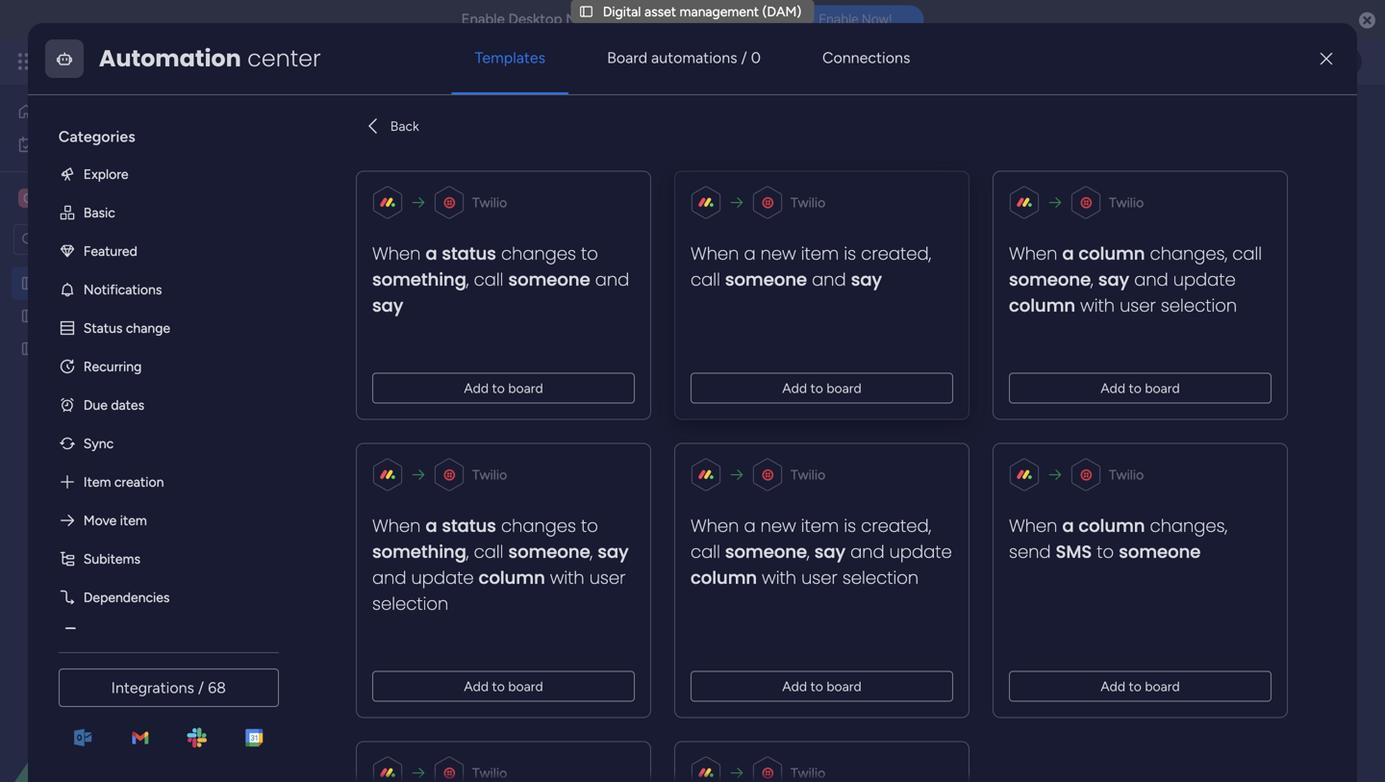 Task type: vqa. For each thing, say whether or not it's contained in the screenshot.
the rightmost Options icon
no



Task type: describe. For each thing, give the bounding box(es) containing it.
item
[[84, 474, 111, 490]]

item for when a status changes to something , call someone and say
[[801, 241, 839, 266]]

templates
[[475, 48, 546, 67]]

something for when a status changes to something , call someone , say and update column
[[372, 540, 466, 564]]

status change
[[84, 320, 170, 336]]

board automations / 0 button
[[584, 34, 784, 81]]

board for when a column
[[1145, 678, 1180, 694]]

categories
[[58, 127, 135, 146]]

move item option
[[43, 501, 271, 540]]

more
[[331, 146, 362, 162]]

requests
[[99, 308, 152, 324]]

v2 search image
[[543, 229, 557, 251]]

assets
[[108, 189, 152, 207]]

battery
[[591, 714, 654, 739]]

templates
[[499, 146, 560, 162]]

add to board for ,
[[464, 678, 543, 694]]

item creation
[[84, 474, 164, 490]]

package
[[429, 146, 480, 162]]

whiteboard
[[619, 180, 690, 197]]

asset up creative requests
[[87, 275, 119, 292]]

automate
[[1241, 180, 1301, 197]]

selection inside the when a column changes, call someone , say and update column with user selection
[[1161, 293, 1237, 318]]

changes, inside the when a column changes, call someone , say and update column with user selection
[[1150, 241, 1228, 266]]

due dates option
[[43, 386, 271, 424]]

dependencies
[[84, 589, 170, 605]]

, inside someone , say and update column with user selection
[[807, 540, 810, 564]]

0
[[751, 48, 761, 67]]

created, for someone and say
[[861, 241, 931, 266]]

creative for creative assets
[[44, 189, 104, 207]]

someone inside when a status changes to something , call someone , say and update column
[[508, 540, 590, 564]]

column inside when a status changes to something , call someone , say and update column
[[479, 566, 545, 590]]

Workload field
[[315, 299, 409, 324]]

my
[[44, 136, 63, 153]]

enable now! button
[[787, 5, 924, 34]]

creation
[[114, 474, 164, 490]]

changes for ,
[[501, 514, 576, 538]]

change
[[126, 320, 170, 336]]

status change option
[[43, 309, 271, 347]]

0 vertical spatial (dam)
[[763, 3, 802, 20]]

new
[[299, 232, 327, 248]]

back button
[[356, 110, 427, 141]]

feb
[[607, 376, 625, 389]]

website
[[45, 341, 95, 357]]

new for and
[[761, 241, 796, 266]]

dependencies option
[[43, 578, 271, 617]]

now!
[[862, 11, 892, 27]]

w9
[[588, 376, 605, 389]]

board automations / 0
[[607, 48, 761, 67]]

my work link
[[12, 129, 234, 160]]

25
[[521, 376, 533, 389]]

integrate
[[1045, 180, 1100, 197]]

person button
[[626, 224, 709, 255]]

status
[[84, 320, 123, 336]]

call inside the when a column changes, call someone , say and update column with user selection
[[1233, 241, 1262, 266]]

more
[[817, 145, 849, 161]]

someone inside someone , say and update column with user selection
[[725, 540, 807, 564]]

Battery field
[[586, 714, 659, 739]]

work for my
[[66, 136, 95, 153]]

2 vertical spatial (dam)
[[205, 275, 244, 292]]

due
[[84, 397, 108, 413]]

creative assets
[[44, 189, 152, 207]]

c
[[23, 190, 33, 206]]

subitems
[[84, 551, 140, 567]]

integrations
[[111, 679, 194, 697]]

add to board button for and update
[[1009, 373, 1272, 403]]

notifications inside option
[[84, 281, 162, 298]]

online docs button
[[681, 173, 782, 204]]

w9   feb 26 - 3
[[588, 376, 655, 389]]

board for with user selection
[[827, 678, 862, 694]]

collaborative whiteboard online docs
[[535, 180, 768, 197]]

68
[[208, 679, 226, 697]]

asset up board automations / 0
[[645, 3, 676, 20]]

management inside list box
[[122, 275, 201, 292]]

main table button
[[292, 173, 400, 204]]

this
[[404, 146, 426, 162]]

add for ,
[[464, 678, 489, 694]]

select product image
[[17, 52, 37, 71]]

new asset
[[299, 232, 363, 248]]

main table
[[321, 180, 385, 197]]

and inside when a status changes to something , call someone and say
[[595, 267, 629, 292]]

Search field
[[557, 226, 615, 253]]

website homepage redesign
[[45, 341, 218, 357]]

learn
[[294, 146, 328, 162]]

add for and
[[464, 380, 489, 396]]

due dates
[[84, 397, 144, 413]]

management up here:
[[485, 100, 697, 142]]

asset up package
[[396, 100, 478, 142]]

0 vertical spatial notifications
[[566, 11, 650, 28]]

public board image
[[20, 274, 38, 292]]

with inside the with user selection
[[550, 566, 584, 590]]

to inside when a status changes to something , call someone , say and update column
[[581, 514, 598, 538]]

collaborative whiteboard button
[[521, 173, 690, 204]]

monday
[[86, 51, 152, 72]]

send
[[1009, 540, 1051, 564]]

dapulse close image
[[1360, 11, 1376, 31]]

move item
[[84, 512, 147, 528]]

redesign
[[166, 341, 218, 357]]

add to board for with user selection
[[782, 678, 862, 694]]

, for when a status changes to something , call someone and say
[[466, 267, 469, 292]]

add to board for when a column
[[1101, 678, 1180, 694]]

see more link
[[789, 143, 850, 163]]

widget
[[474, 231, 516, 248]]

add to board button for when a column
[[1009, 671, 1272, 702]]

enable for enable now!
[[819, 11, 859, 27]]

list box containing digital asset management (dam)
[[0, 263, 245, 625]]

templates button
[[452, 34, 569, 81]]

a up sms
[[1062, 514, 1074, 538]]

of
[[483, 146, 496, 162]]

dates
[[111, 397, 144, 413]]

2 vertical spatial digital asset management (dam)
[[45, 275, 244, 292]]

categories heading
[[43, 110, 271, 155]]

table
[[354, 180, 385, 197]]

public board image for website homepage redesign
[[20, 340, 38, 358]]

call inside when a status changes to something , call someone , say and update column
[[474, 540, 503, 564]]

weeks option
[[675, 303, 714, 319]]

when a status changes to something , call someone , say and update column
[[372, 514, 629, 590]]

main
[[321, 180, 350, 197]]

say inside when a status changes to something , call someone and say
[[372, 293, 403, 318]]

workload inside button
[[450, 180, 507, 197]]

3
[[649, 376, 655, 389]]

add for with user selection
[[782, 678, 807, 694]]

and inside when a status changes to something , call someone , say and update column
[[372, 566, 406, 590]]

19
[[501, 376, 511, 389]]

board for and update
[[1145, 380, 1180, 396]]

selection inside someone , say and update column with user selection
[[843, 566, 919, 590]]

when inside when a status changes to something , call someone , say and update column
[[372, 514, 421, 538]]

homepage
[[98, 341, 162, 357]]

4
[[550, 368, 557, 381]]

filter button
[[715, 224, 806, 255]]

notifications option
[[43, 270, 271, 309]]

something for when a status changes to something , call someone and say
[[372, 267, 466, 292]]

w7   12 - 18
[[368, 376, 417, 389]]

collaborative
[[535, 180, 615, 197]]

when a column
[[1009, 514, 1145, 538]]

back
[[390, 118, 419, 134]]

enable now!
[[819, 11, 892, 27]]

basic option
[[43, 193, 271, 232]]

featured
[[84, 243, 137, 259]]

arrow down image
[[783, 228, 806, 251]]

add for when a column
[[1101, 678, 1126, 694]]

user inside the with user selection
[[589, 566, 626, 590]]

someone and say
[[725, 267, 882, 292]]

0 vertical spatial digital
[[603, 3, 641, 20]]

a inside when a status changes to something , call someone and say
[[426, 241, 437, 266]]



Task type: locate. For each thing, give the bounding box(es) containing it.
- right 12
[[399, 376, 404, 389]]

see plans image
[[319, 51, 336, 72]]

1 vertical spatial (dam)
[[704, 100, 802, 142]]

1 horizontal spatial workload
[[450, 180, 507, 197]]

/ left 0
[[741, 48, 747, 67]]

1 vertical spatial update
[[889, 540, 952, 564]]

user inside the when a column changes, call someone , say and update column with user selection
[[1120, 293, 1156, 318]]

when a column changes, call someone , say and update column with user selection
[[1009, 241, 1262, 318]]

- right 19
[[514, 376, 518, 389]]

enable up templates
[[461, 11, 505, 28]]

my work option
[[12, 129, 234, 160]]

connections
[[823, 48, 911, 67]]

when a new item is created, call for and
[[691, 241, 931, 292]]

weeks
[[675, 303, 714, 319]]

desktop
[[508, 11, 562, 28]]

selection inside the with user selection
[[372, 592, 448, 616]]

enable left now!
[[819, 11, 859, 27]]

1 vertical spatial public board image
[[20, 340, 38, 358]]

add to board
[[464, 380, 543, 396], [782, 380, 862, 396], [1101, 380, 1180, 396], [464, 678, 543, 694], [782, 678, 862, 694], [1101, 678, 1180, 694]]

/ left "68"
[[198, 679, 204, 697]]

2 vertical spatial selection
[[372, 592, 448, 616]]

0 horizontal spatial user
[[589, 566, 626, 590]]

recurring option
[[43, 347, 271, 386]]

center
[[247, 42, 321, 74]]

, for when a column changes, call someone , say and update column with user selection
[[1091, 267, 1094, 292]]

1 vertical spatial new
[[761, 514, 796, 538]]

when inside when a status changes to something , call someone and say
[[372, 241, 421, 266]]

1 vertical spatial status
[[442, 514, 496, 538]]

0 horizontal spatial with
[[550, 566, 584, 590]]

notifications
[[566, 11, 650, 28], [84, 281, 162, 298]]

- for 19
[[514, 376, 518, 389]]

1 created, from the top
[[861, 241, 931, 266]]

sms to someone
[[1056, 540, 1201, 564]]

enable for enable desktop notifications on this computer
[[461, 11, 505, 28]]

item right move
[[120, 512, 147, 528]]

1 vertical spatial /
[[198, 679, 204, 697]]

0 horizontal spatial enable
[[461, 11, 505, 28]]

management left see plans image
[[194, 51, 299, 72]]

filter
[[746, 232, 776, 248]]

0 vertical spatial is
[[844, 241, 856, 266]]

sync
[[84, 435, 114, 452]]

changes, down automate button
[[1150, 241, 1228, 266]]

with
[[1080, 293, 1115, 318], [550, 566, 584, 590], [762, 566, 796, 590]]

item creation option
[[43, 463, 271, 501]]

, for when a status changes to something , call someone , say and update column
[[466, 540, 469, 564]]

digital up more
[[292, 100, 389, 142]]

explore option
[[43, 155, 271, 193]]

categories list box
[[43, 110, 287, 655]]

1 horizontal spatial /
[[741, 48, 747, 67]]

2 horizontal spatial with
[[1080, 293, 1115, 318]]

1 vertical spatial changes,
[[1150, 514, 1228, 538]]

2 when a new item is created, call from the top
[[691, 514, 931, 564]]

a inside when a status changes to something , call someone , say and update column
[[426, 514, 437, 538]]

0 vertical spatial status
[[442, 241, 496, 266]]

2 public board image from the top
[[20, 340, 38, 358]]

creative up website
[[45, 308, 96, 324]]

management
[[680, 3, 759, 20], [194, 51, 299, 72], [485, 100, 697, 142], [122, 275, 201, 292]]

digital asset management (dam) down featured option
[[45, 275, 244, 292]]

public board image for creative requests
[[20, 307, 38, 325]]

1 new from the top
[[761, 241, 796, 266]]

is for someone and say
[[844, 241, 856, 266]]

0 vertical spatial changes,
[[1150, 241, 1228, 266]]

0 vertical spatial /
[[741, 48, 747, 67]]

new up someone and say
[[761, 241, 796, 266]]

add to board button for with user selection
[[691, 671, 953, 702]]

add to board button for ,
[[372, 671, 635, 702]]

0 vertical spatial created,
[[861, 241, 931, 266]]

2 something from the top
[[372, 540, 466, 564]]

1 status from the top
[[442, 241, 496, 266]]

is for and update
[[844, 514, 856, 538]]

view
[[827, 180, 857, 197]]

status up the with user selection
[[442, 514, 496, 538]]

created, for and update
[[861, 514, 931, 538]]

2 vertical spatial update
[[411, 566, 474, 590]]

creative inside the workspace selection element
[[44, 189, 104, 207]]

basic
[[84, 204, 115, 221]]

2 horizontal spatial update
[[1173, 267, 1236, 292]]

a up the with user selection
[[426, 514, 437, 538]]

public board image
[[20, 307, 38, 325], [20, 340, 38, 358]]

on
[[654, 11, 673, 28]]

files view button
[[782, 173, 872, 204]]

0 vertical spatial changes
[[501, 241, 576, 266]]

add widget
[[446, 231, 516, 248]]

1 vertical spatial something
[[372, 540, 466, 564]]

new asset button
[[292, 224, 370, 255]]

item inside option
[[120, 512, 147, 528]]

created,
[[861, 241, 931, 266], [861, 514, 931, 538]]

with inside someone , say and update column with user selection
[[762, 566, 796, 590]]

integrate button
[[1012, 168, 1198, 209]]

integrations / 68 button
[[58, 669, 279, 707]]

notifications up requests
[[84, 281, 162, 298]]

enable inside button
[[819, 11, 859, 27]]

someone inside when a status changes to something , call someone and say
[[508, 267, 590, 292]]

item for and update
[[801, 514, 839, 538]]

a down integrate
[[1062, 241, 1074, 266]]

featured option
[[43, 232, 271, 270]]

user
[[1120, 293, 1156, 318], [589, 566, 626, 590], [801, 566, 838, 590]]

work
[[155, 51, 190, 72], [66, 136, 95, 153]]

2 - from the left
[[514, 376, 518, 389]]

call
[[1233, 241, 1262, 266], [474, 267, 503, 292], [691, 267, 720, 292], [474, 540, 503, 564], [691, 540, 720, 564]]

workspace selection element
[[18, 187, 155, 210]]

status inside when a status changes to something , call someone and say
[[442, 241, 496, 266]]

column inside someone , say and update column with user selection
[[691, 566, 757, 590]]

changes, send
[[1009, 514, 1228, 564]]

sms
[[1056, 540, 1092, 564]]

1 vertical spatial is
[[844, 514, 856, 538]]

12
[[386, 376, 397, 389]]

changes, up sms to someone
[[1150, 514, 1228, 538]]

computer
[[706, 11, 772, 28]]

call inside when a status changes to something , call someone and say
[[474, 267, 503, 292]]

digital right public board icon
[[45, 275, 84, 292]]

1 vertical spatial digital
[[292, 100, 389, 142]]

1 enable from the left
[[461, 11, 505, 28]]

something up the with user selection
[[372, 540, 466, 564]]

1 vertical spatial changes
[[501, 514, 576, 538]]

1 horizontal spatial selection
[[843, 566, 919, 590]]

changes inside when a status changes to something , call someone and say
[[501, 241, 576, 266]]

add to board for and update
[[1101, 380, 1180, 396]]

asset
[[645, 3, 676, 20], [396, 100, 478, 142], [331, 232, 363, 248], [87, 275, 119, 292]]

work inside the my work option
[[66, 136, 95, 153]]

lottie animation element
[[0, 588, 245, 782]]

creative
[[44, 189, 104, 207], [45, 308, 96, 324]]

john smith image
[[1332, 46, 1362, 77]]

person
[[657, 232, 698, 248]]

creative inside list box
[[45, 308, 96, 324]]

asset right new
[[331, 232, 363, 248]]

0 vertical spatial public board image
[[20, 307, 38, 325]]

sync option
[[43, 424, 271, 463]]

/
[[741, 48, 747, 67], [198, 679, 204, 697]]

w8   19 - 25
[[481, 376, 533, 389]]

2 created, from the top
[[861, 514, 931, 538]]

created, up someone , say and update column with user selection
[[861, 514, 931, 538]]

a right the angle down icon
[[426, 241, 437, 266]]

update inside someone , say and update column with user selection
[[889, 540, 952, 564]]

something inside when a status changes to something , call someone and say
[[372, 267, 466, 292]]

1 when a new item is created, call from the top
[[691, 241, 931, 292]]

something
[[372, 267, 466, 292], [372, 540, 466, 564]]

this
[[676, 11, 702, 28]]

0 horizontal spatial work
[[66, 136, 95, 153]]

0 vertical spatial selection
[[1161, 293, 1237, 318]]

status for when a status changes to something , call someone , say and update column
[[442, 514, 496, 538]]

recurring
[[84, 358, 142, 375]]

item
[[801, 241, 839, 266], [120, 512, 147, 528], [801, 514, 839, 538]]

Numbers field
[[315, 714, 405, 739]]

0 vertical spatial something
[[372, 267, 466, 292]]

learn more about this package of templates here: https://youtu.be/9x6_kyyrn_e see more
[[294, 145, 849, 162]]

digital
[[603, 3, 641, 20], [292, 100, 389, 142], [45, 275, 84, 292]]

update inside when a status changes to something , call someone , say and update column
[[411, 566, 474, 590]]

and inside someone , say and update column with user selection
[[850, 540, 885, 564]]

management down featured option
[[122, 275, 201, 292]]

digital asset management (dam) up 'templates'
[[292, 100, 802, 142]]

a up someone , say and update column with user selection
[[744, 514, 756, 538]]

0 vertical spatial workload
[[450, 180, 507, 197]]

new for ,
[[761, 514, 796, 538]]

item up someone , say and update column with user selection
[[801, 514, 839, 538]]

files view
[[797, 180, 857, 197]]

2 horizontal spatial user
[[1120, 293, 1156, 318]]

public board image left website
[[20, 340, 38, 358]]

- left 3
[[642, 376, 646, 389]]

automation center
[[99, 42, 321, 74]]

2 horizontal spatial selection
[[1161, 293, 1237, 318]]

when a new item is created, call for ,
[[691, 514, 931, 564]]

something down the angle down icon
[[372, 267, 466, 292]]

digital asset management (dam) up automations
[[603, 3, 802, 20]]

a inside the when a column changes, call someone , say and update column with user selection
[[1062, 241, 1074, 266]]

1 vertical spatial created,
[[861, 514, 931, 538]]

status inside when a status changes to something , call someone , say and update column
[[442, 514, 496, 538]]

say inside the when a column changes, call someone , say and update column with user selection
[[1098, 267, 1130, 292]]

board for ,
[[508, 678, 543, 694]]

1 is from the top
[[844, 241, 856, 266]]

someone inside the when a column changes, call someone , say and update column with user selection
[[1009, 267, 1091, 292]]

2 horizontal spatial -
[[642, 376, 646, 389]]

0 horizontal spatial notifications
[[84, 281, 162, 298]]

work for monday
[[155, 51, 190, 72]]

1 vertical spatial selection
[[843, 566, 919, 590]]

connections button
[[800, 34, 934, 81]]

board
[[607, 48, 648, 67]]

changes,
[[1150, 241, 1228, 266], [1150, 514, 1228, 538]]

is up someone , say and update column with user selection
[[844, 514, 856, 538]]

selection
[[1161, 293, 1237, 318], [843, 566, 919, 590], [372, 592, 448, 616]]

2 is from the top
[[844, 514, 856, 538]]

Search in workspace field
[[40, 229, 161, 251]]

1 changes, from the top
[[1150, 241, 1228, 266]]

0 horizontal spatial selection
[[372, 592, 448, 616]]

, inside the when a column changes, call someone , say and update column with user selection
[[1091, 267, 1094, 292]]

team workload
[[414, 180, 507, 197]]

notifications up 'board' in the top of the page
[[566, 11, 650, 28]]

2 vertical spatial digital
[[45, 275, 84, 292]]

0 vertical spatial when a new item is created, call
[[691, 241, 931, 292]]

creative for creative requests
[[45, 308, 96, 324]]

0 vertical spatial update
[[1173, 267, 1236, 292]]

management up automations
[[680, 3, 759, 20]]

0 vertical spatial digital asset management (dam)
[[603, 3, 802, 20]]

0 horizontal spatial update
[[411, 566, 474, 590]]

1 something from the top
[[372, 267, 466, 292]]

twilio
[[472, 194, 507, 210], [791, 194, 826, 210], [1109, 194, 1144, 210], [472, 466, 507, 483], [791, 466, 826, 483], [1109, 466, 1144, 483], [472, 765, 507, 781], [791, 765, 826, 781]]

and inside the when a column changes, call someone , say and update column with user selection
[[1134, 267, 1169, 292]]

when inside the when a column changes, call someone , say and update column with user selection
[[1009, 241, 1058, 266]]

1 horizontal spatial user
[[801, 566, 838, 590]]

option
[[0, 266, 245, 270]]

0 vertical spatial creative
[[44, 189, 104, 207]]

subitems option
[[43, 540, 271, 578]]

1 vertical spatial notifications
[[84, 281, 162, 298]]

, inside when a status changes to something , call someone and say
[[466, 267, 469, 292]]

new up someone , say and update column with user selection
[[761, 514, 796, 538]]

workload up february
[[319, 299, 404, 323]]

creative requests
[[45, 308, 152, 324]]

workload inside field
[[319, 299, 404, 323]]

1 horizontal spatial update
[[889, 540, 952, 564]]

changes inside when a status changes to something , call someone , say and update column
[[501, 514, 576, 538]]

update inside the when a column changes, call someone , say and update column with user selection
[[1173, 267, 1236, 292]]

enable desktop notifications on this computer
[[461, 11, 772, 28]]

2 horizontal spatial digital
[[603, 3, 641, 20]]

see
[[791, 145, 814, 161]]

2 changes, from the top
[[1150, 514, 1228, 538]]

Digital asset management (DAM) field
[[288, 100, 807, 142]]

digital left on
[[603, 3, 641, 20]]

status down team workload button
[[442, 241, 496, 266]]

0 horizontal spatial digital
[[45, 275, 84, 292]]

with user selection
[[372, 566, 626, 616]]

created, down files view button
[[861, 241, 931, 266]]

1 public board image from the top
[[20, 307, 38, 325]]

and
[[595, 267, 629, 292], [812, 267, 846, 292], [1134, 267, 1169, 292], [850, 540, 885, 564], [372, 566, 406, 590]]

0 horizontal spatial workload
[[319, 299, 404, 323]]

(dam) up redesign
[[205, 275, 244, 292]]

1 vertical spatial workload
[[319, 299, 404, 323]]

is
[[844, 241, 856, 266], [844, 514, 856, 538]]

status for when a status changes to something , call someone and say
[[442, 241, 496, 266]]

1 vertical spatial digital asset management (dam)
[[292, 100, 802, 142]]

26
[[627, 376, 639, 389]]

add inside add widget 'popup button'
[[446, 231, 471, 248]]

1 horizontal spatial notifications
[[566, 11, 650, 28]]

1 changes from the top
[[501, 241, 576, 266]]

w8
[[481, 376, 498, 389]]

to inside when a status changes to something , call someone and say
[[581, 241, 598, 266]]

-
[[399, 376, 404, 389], [514, 376, 518, 389], [642, 376, 646, 389]]

workspace image
[[18, 188, 38, 209]]

2 enable from the left
[[819, 11, 859, 27]]

workload down of
[[450, 180, 507, 197]]

2 changes from the top
[[501, 514, 576, 538]]

- for 12
[[399, 376, 404, 389]]

https://youtu.be/9x6_kyyrn_e
[[597, 146, 782, 162]]

add to board for and
[[464, 380, 543, 396]]

add to board button
[[372, 373, 635, 403], [691, 373, 953, 403], [1009, 373, 1272, 403], [372, 671, 635, 702], [691, 671, 953, 702], [1009, 671, 1272, 702]]

add widget button
[[411, 224, 525, 255]]

automations
[[651, 48, 738, 67]]

files
[[797, 180, 824, 197]]

1 vertical spatial work
[[66, 136, 95, 153]]

add to board button for and
[[372, 373, 635, 403]]

(dam)
[[763, 3, 802, 20], [704, 100, 802, 142], [205, 275, 244, 292]]

asset inside button
[[331, 232, 363, 248]]

1 vertical spatial creative
[[45, 308, 96, 324]]

docs
[[737, 180, 768, 197]]

2 status from the top
[[442, 514, 496, 538]]

monday work management
[[86, 51, 299, 72]]

board for and
[[508, 380, 543, 396]]

angle down image
[[380, 233, 389, 247]]

1 horizontal spatial with
[[762, 566, 796, 590]]

say inside when a status changes to something , call someone , say and update column
[[598, 540, 629, 564]]

user inside someone , say and update column with user selection
[[801, 566, 838, 590]]

changes for and
[[501, 241, 576, 266]]

say inside someone , say and update column with user selection
[[815, 540, 846, 564]]

with inside the when a column changes, call someone , say and update column with user selection
[[1080, 293, 1115, 318]]

1 - from the left
[[399, 376, 404, 389]]

(dam) up 'see'
[[704, 100, 802, 142]]

changes, inside 'changes, send'
[[1150, 514, 1228, 538]]

team
[[414, 180, 446, 197]]

0 horizontal spatial /
[[198, 679, 204, 697]]

list box
[[0, 263, 245, 625]]

public board image down public board icon
[[20, 307, 38, 325]]

1 horizontal spatial digital
[[292, 100, 389, 142]]

1 horizontal spatial work
[[155, 51, 190, 72]]

february
[[347, 343, 403, 359]]

1 vertical spatial when a new item is created, call
[[691, 514, 931, 564]]

a left arrow down image
[[744, 241, 756, 266]]

0 vertical spatial new
[[761, 241, 796, 266]]

0 vertical spatial work
[[155, 51, 190, 72]]

creative down explore at the top left of page
[[44, 189, 104, 207]]

1 horizontal spatial -
[[514, 376, 518, 389]]

something inside when a status changes to something , call someone , say and update column
[[372, 540, 466, 564]]

is up someone and say
[[844, 241, 856, 266]]

lottie animation image
[[0, 588, 245, 782]]

someone , say and update column with user selection
[[691, 540, 952, 590]]

3 - from the left
[[642, 376, 646, 389]]

1 horizontal spatial enable
[[819, 11, 859, 27]]

item up someone and say
[[801, 241, 839, 266]]

2 new from the top
[[761, 514, 796, 538]]

add for and update
[[1101, 380, 1126, 396]]

work right 'monday'
[[155, 51, 190, 72]]

work right my
[[66, 136, 95, 153]]

(dam) left enable now! on the top right
[[763, 3, 802, 20]]

0 horizontal spatial -
[[399, 376, 404, 389]]



